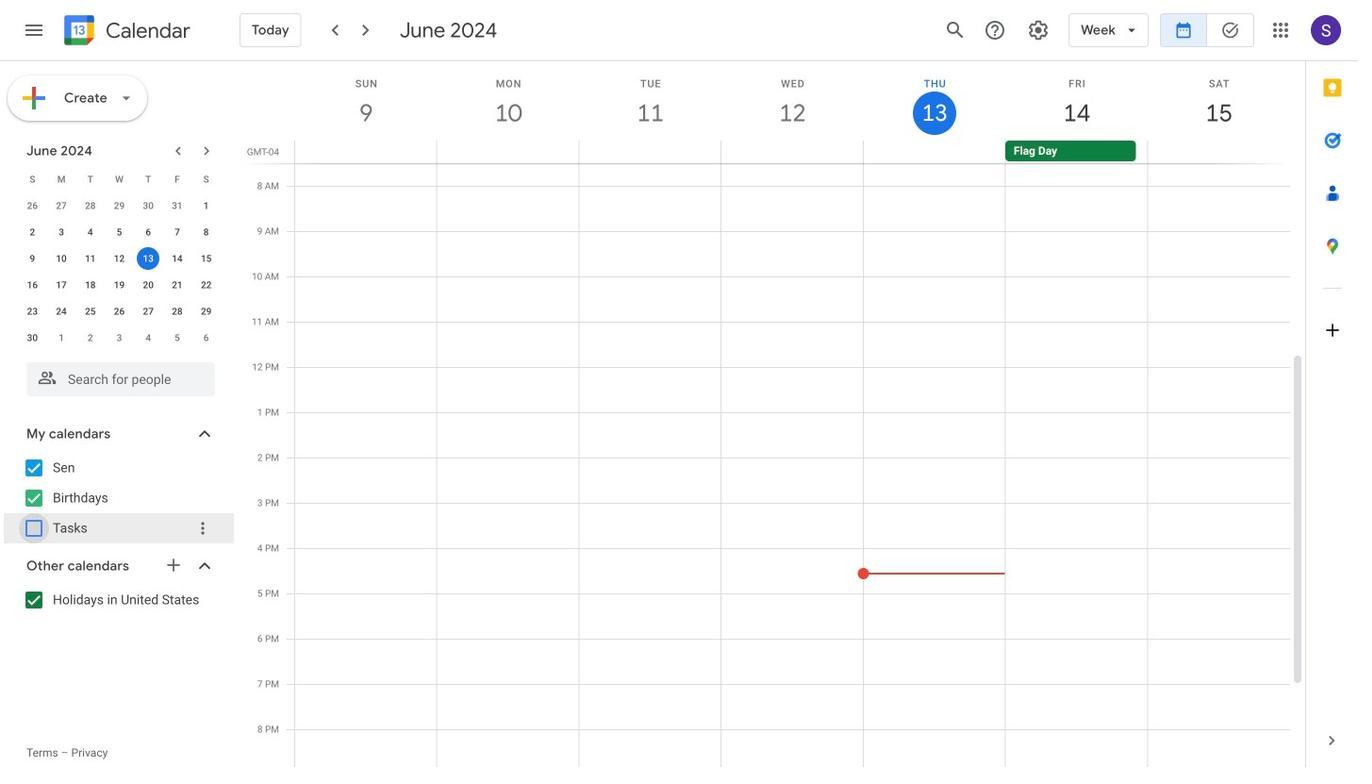 Task type: vqa. For each thing, say whether or not it's contained in the screenshot.
'6' 'Element'
yes



Task type: locate. For each thing, give the bounding box(es) containing it.
1 element
[[195, 194, 218, 217]]

7 element
[[166, 221, 189, 243]]

8 element
[[195, 221, 218, 243]]

july 3 element
[[108, 326, 131, 349]]

13, today element
[[137, 247, 160, 270]]

cell
[[295, 141, 437, 163], [437, 141, 579, 163], [579, 141, 721, 163], [721, 141, 864, 163], [864, 141, 1006, 163], [1148, 141, 1290, 163], [134, 245, 163, 272]]

6 element
[[137, 221, 160, 243]]

heading
[[102, 19, 190, 42]]

my calendars list
[[4, 453, 234, 543]]

23 element
[[21, 300, 44, 323]]

may 26 element
[[21, 194, 44, 217]]

28 element
[[166, 300, 189, 323]]

15 element
[[195, 247, 218, 270]]

27 element
[[137, 300, 160, 323]]

july 6 element
[[195, 326, 218, 349]]

list item
[[4, 513, 234, 543]]

june 2024 grid
[[18, 166, 221, 351]]

monday, june 10 element
[[438, 61, 580, 141]]

22 element
[[195, 274, 218, 296]]

20 element
[[137, 274, 160, 296]]

tab list
[[1307, 61, 1359, 714]]

tuesday, june 11 element
[[580, 61, 722, 141]]

may 30 element
[[137, 194, 160, 217]]

16 element
[[21, 274, 44, 296]]

row group
[[18, 192, 221, 351]]

heading inside calendar element
[[102, 19, 190, 42]]

10 element
[[50, 247, 73, 270]]

july 4 element
[[137, 326, 160, 349]]

row
[[287, 141, 1306, 163], [18, 166, 221, 192], [18, 192, 221, 219], [18, 219, 221, 245], [18, 245, 221, 272], [18, 272, 221, 298], [18, 298, 221, 325], [18, 325, 221, 351]]

settings menu image
[[1028, 19, 1050, 42]]

grid
[[242, 61, 1306, 767]]

3 element
[[50, 221, 73, 243]]

2 element
[[21, 221, 44, 243]]

None search field
[[0, 355, 234, 396]]

25 element
[[79, 300, 102, 323]]



Task type: describe. For each thing, give the bounding box(es) containing it.
24 element
[[50, 300, 73, 323]]

17 element
[[50, 274, 73, 296]]

30 element
[[21, 326, 44, 349]]

may 27 element
[[50, 194, 73, 217]]

wednesday, june 12 element
[[722, 61, 864, 141]]

18 element
[[79, 274, 102, 296]]

may 31 element
[[166, 194, 189, 217]]

26 element
[[108, 300, 131, 323]]

21 element
[[166, 274, 189, 296]]

4 element
[[79, 221, 102, 243]]

12 element
[[108, 247, 131, 270]]

14 element
[[166, 247, 189, 270]]

main drawer image
[[23, 19, 45, 42]]

july 1 element
[[50, 326, 73, 349]]

july 2 element
[[79, 326, 102, 349]]

july 5 element
[[166, 326, 189, 349]]

may 29 element
[[108, 194, 131, 217]]

calendar element
[[60, 11, 190, 53]]

19 element
[[108, 274, 131, 296]]

29 element
[[195, 300, 218, 323]]

sunday, june 9 element
[[295, 61, 438, 141]]

friday, june 14 element
[[1006, 61, 1148, 141]]

11 element
[[79, 247, 102, 270]]

cell inside june 2024 grid
[[134, 245, 163, 272]]

may 28 element
[[79, 194, 102, 217]]

thursday, june 13, today element
[[864, 61, 1006, 141]]

5 element
[[108, 221, 131, 243]]

9 element
[[21, 247, 44, 270]]

saturday, june 15 element
[[1148, 61, 1291, 141]]



